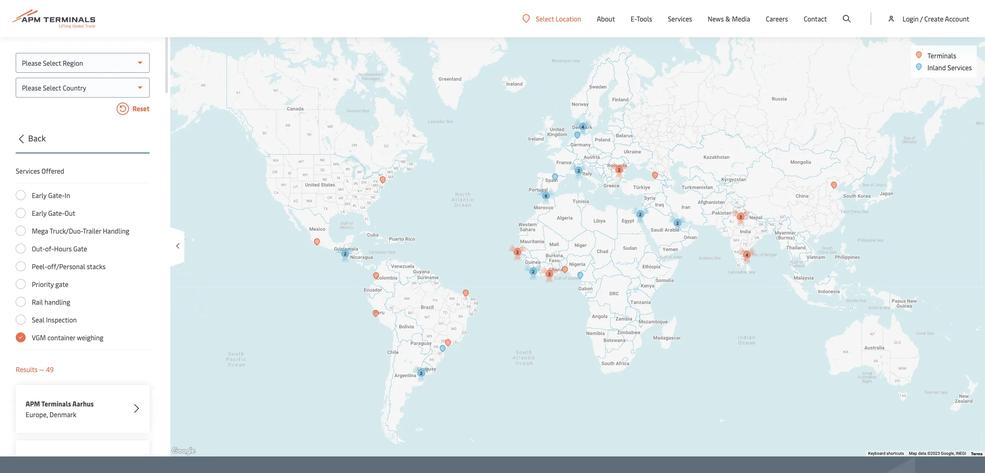Task type: locate. For each thing, give the bounding box(es) containing it.
select
[[536, 14, 554, 23]]

about button
[[597, 0, 615, 37]]

news & media button
[[708, 0, 751, 37]]

offered
[[42, 166, 64, 175]]

select location
[[536, 14, 581, 23]]

2 4
[[516, 250, 748, 258]]

1 gate- from the top
[[48, 191, 65, 200]]

mega
[[32, 226, 48, 235]]

1 horizontal spatial 4
[[746, 253, 748, 258]]

0 horizontal spatial 4
[[582, 124, 584, 129]]

hours
[[54, 244, 72, 253]]

49
[[46, 365, 54, 374]]

1 vertical spatial 4
[[746, 253, 748, 258]]

0 horizontal spatial 3
[[548, 272, 551, 277]]

services right the tools
[[668, 14, 692, 23]]

0 horizontal spatial services
[[16, 166, 40, 175]]

Mega Truck/Duo-Trailer Handling radio
[[16, 226, 26, 236]]

2
[[618, 167, 621, 172], [577, 168, 580, 173], [639, 212, 642, 217], [676, 221, 679, 226], [516, 250, 519, 255], [344, 251, 346, 256], [532, 269, 535, 274], [420, 371, 422, 376]]

apm terminals abidjan marcom
[[26, 454, 122, 464]]

0 vertical spatial early
[[32, 191, 47, 200]]

terminals left abidjan
[[41, 454, 71, 464]]

early up mega
[[32, 208, 47, 218]]

rail handling
[[32, 297, 70, 306]]

early gate-out
[[32, 208, 75, 218]]

out-of-hours gate
[[32, 244, 87, 253]]

trailer
[[83, 226, 101, 235]]

out
[[65, 208, 75, 218]]

1 vertical spatial gate-
[[48, 208, 65, 218]]

1 vertical spatial terminals
[[41, 399, 71, 408]]

results — 49
[[16, 365, 54, 374]]

2 vertical spatial services
[[16, 166, 40, 175]]

news & media
[[708, 14, 751, 23]]

about
[[597, 14, 615, 23]]

inspection
[[46, 315, 77, 324]]

handling
[[103, 226, 129, 235]]

terminals
[[928, 51, 957, 60], [41, 399, 71, 408], [41, 454, 71, 464]]

2 vertical spatial terminals
[[41, 454, 71, 464]]

1 vertical spatial 3
[[548, 272, 551, 277]]

1 apm from the top
[[26, 399, 40, 408]]

vgm container weighing
[[32, 333, 103, 342]]

services right inland on the right top of page
[[948, 63, 972, 72]]

inegi
[[956, 451, 967, 456]]

1 vertical spatial early
[[32, 208, 47, 218]]

1 vertical spatial apm
[[26, 454, 40, 464]]

gate- up early gate-out
[[48, 191, 65, 200]]

inland services
[[928, 63, 972, 72]]

europe,
[[26, 410, 48, 419]]

apm
[[26, 399, 40, 408], [26, 454, 40, 464]]

services for services offered
[[16, 166, 40, 175]]

weighing
[[77, 333, 103, 342]]

services button
[[668, 0, 692, 37]]

aarhus
[[72, 399, 94, 408]]

handling
[[44, 297, 70, 306]]

e-tools button
[[631, 0, 652, 37]]

2 apm from the top
[[26, 454, 40, 464]]

gate-
[[48, 191, 65, 200], [48, 208, 65, 218]]

location
[[556, 14, 581, 23]]

services left offered
[[16, 166, 40, 175]]

early
[[32, 191, 47, 200], [32, 208, 47, 218]]

apm terminals aarhus europe, denmark
[[26, 399, 94, 419]]

select location button
[[523, 14, 581, 23]]

terminals up inland on the right top of page
[[928, 51, 957, 60]]

contact
[[804, 14, 827, 23]]

contact button
[[804, 0, 827, 37]]

terminals up denmark
[[41, 399, 71, 408]]

&
[[726, 14, 731, 23]]

terms link
[[972, 451, 983, 457]]

0 vertical spatial gate-
[[48, 191, 65, 200]]

container
[[47, 333, 75, 342]]

vgm
[[32, 333, 46, 342]]

3
[[740, 215, 742, 220], [548, 272, 551, 277]]

Early Gate-In radio
[[16, 190, 26, 200]]

keyboard shortcuts button
[[869, 451, 904, 457]]

early right early gate-in option
[[32, 191, 47, 200]]

map region
[[135, 0, 985, 473]]

apm terminals abidjan marcom link
[[16, 440, 150, 473]]

Rail handling radio
[[16, 297, 26, 307]]

0 vertical spatial apm
[[26, 399, 40, 408]]

of-
[[45, 244, 54, 253]]

map
[[909, 451, 918, 456]]

4 inside "2 4"
[[746, 253, 748, 258]]

apm inside the apm terminals aarhus europe, denmark
[[26, 399, 40, 408]]

services
[[668, 14, 692, 23], [948, 63, 972, 72], [16, 166, 40, 175]]

0 vertical spatial services
[[668, 14, 692, 23]]

denmark
[[50, 410, 76, 419]]

1 horizontal spatial services
[[668, 14, 692, 23]]

0 vertical spatial 4
[[582, 124, 584, 129]]

e-
[[631, 14, 637, 23]]

news
[[708, 14, 724, 23]]

1 early from the top
[[32, 191, 47, 200]]

4
[[582, 124, 584, 129], [746, 253, 748, 258]]

—
[[39, 365, 44, 374]]

login / create account
[[903, 14, 970, 23]]

peel-off/personal stacks
[[32, 262, 106, 271]]

2 gate- from the top
[[48, 208, 65, 218]]

gate
[[73, 244, 87, 253]]

terminals for abidjan
[[41, 454, 71, 464]]

careers button
[[766, 0, 788, 37]]

login / create account link
[[888, 0, 970, 37]]

inland
[[928, 63, 946, 72]]

keyboard shortcuts
[[869, 451, 904, 456]]

gate- down early gate-in
[[48, 208, 65, 218]]

early gate-in
[[32, 191, 70, 200]]

services offered
[[16, 166, 64, 175]]

/
[[920, 14, 923, 23]]

google,
[[941, 451, 955, 456]]

terminals inside the apm terminals aarhus europe, denmark
[[41, 399, 71, 408]]

account
[[945, 14, 970, 23]]

google image
[[170, 446, 197, 457]]

2 early from the top
[[32, 208, 47, 218]]

keyboard
[[869, 451, 886, 456]]

1 horizontal spatial 3
[[740, 215, 742, 220]]

1 vertical spatial services
[[948, 63, 972, 72]]

mega truck/duo-trailer handling
[[32, 226, 129, 235]]



Task type: vqa. For each thing, say whether or not it's contained in the screenshot.
Login / Create Account
yes



Task type: describe. For each thing, give the bounding box(es) containing it.
e-tools
[[631, 14, 652, 23]]

back
[[28, 132, 46, 143]]

Out-of-Hours Gate radio
[[16, 244, 26, 253]]

gate- for in
[[48, 191, 65, 200]]

Peel-off/Personal stacks radio
[[16, 261, 26, 271]]

in
[[65, 191, 70, 200]]

early for early gate-in
[[32, 191, 47, 200]]

marcom
[[97, 454, 122, 464]]

stacks
[[87, 262, 106, 271]]

back button
[[13, 132, 150, 153]]

map data ©2023 google, inegi
[[909, 451, 967, 456]]

reset
[[131, 104, 150, 113]]

data
[[919, 451, 927, 456]]

2 horizontal spatial services
[[948, 63, 972, 72]]

create
[[925, 14, 944, 23]]

abidjan
[[72, 454, 95, 464]]

priority
[[32, 280, 54, 289]]

off/personal
[[47, 262, 85, 271]]

gate- for out
[[48, 208, 65, 218]]

shortcuts
[[887, 451, 904, 456]]

results
[[16, 365, 38, 374]]

early for early gate-out
[[32, 208, 47, 218]]

0 vertical spatial terminals
[[928, 51, 957, 60]]

apm for apm terminals aarhus europe, denmark
[[26, 399, 40, 408]]

apm for apm terminals abidjan marcom
[[26, 454, 40, 464]]

peel-
[[32, 262, 47, 271]]

tools
[[637, 14, 652, 23]]

reset button
[[16, 103, 150, 117]]

seal
[[32, 315, 44, 324]]

services for services
[[668, 14, 692, 23]]

truck/duo-
[[50, 226, 83, 235]]

©2023
[[928, 451, 940, 456]]

media
[[732, 14, 751, 23]]

0 vertical spatial 3
[[740, 215, 742, 220]]

careers
[[766, 14, 788, 23]]

rail
[[32, 297, 43, 306]]

terminals for aarhus
[[41, 399, 71, 408]]

seal inspection
[[32, 315, 77, 324]]

Priority gate radio
[[16, 279, 26, 289]]

Early Gate-Out radio
[[16, 208, 26, 218]]

2 inside "2 4"
[[516, 250, 519, 255]]

terms
[[972, 451, 983, 457]]

VGM container weighing radio
[[16, 332, 26, 342]]

out-
[[32, 244, 45, 253]]

Seal Inspection radio
[[16, 315, 26, 325]]

login
[[903, 14, 919, 23]]

priority gate
[[32, 280, 68, 289]]

gate
[[55, 280, 68, 289]]

6
[[545, 194, 547, 198]]



